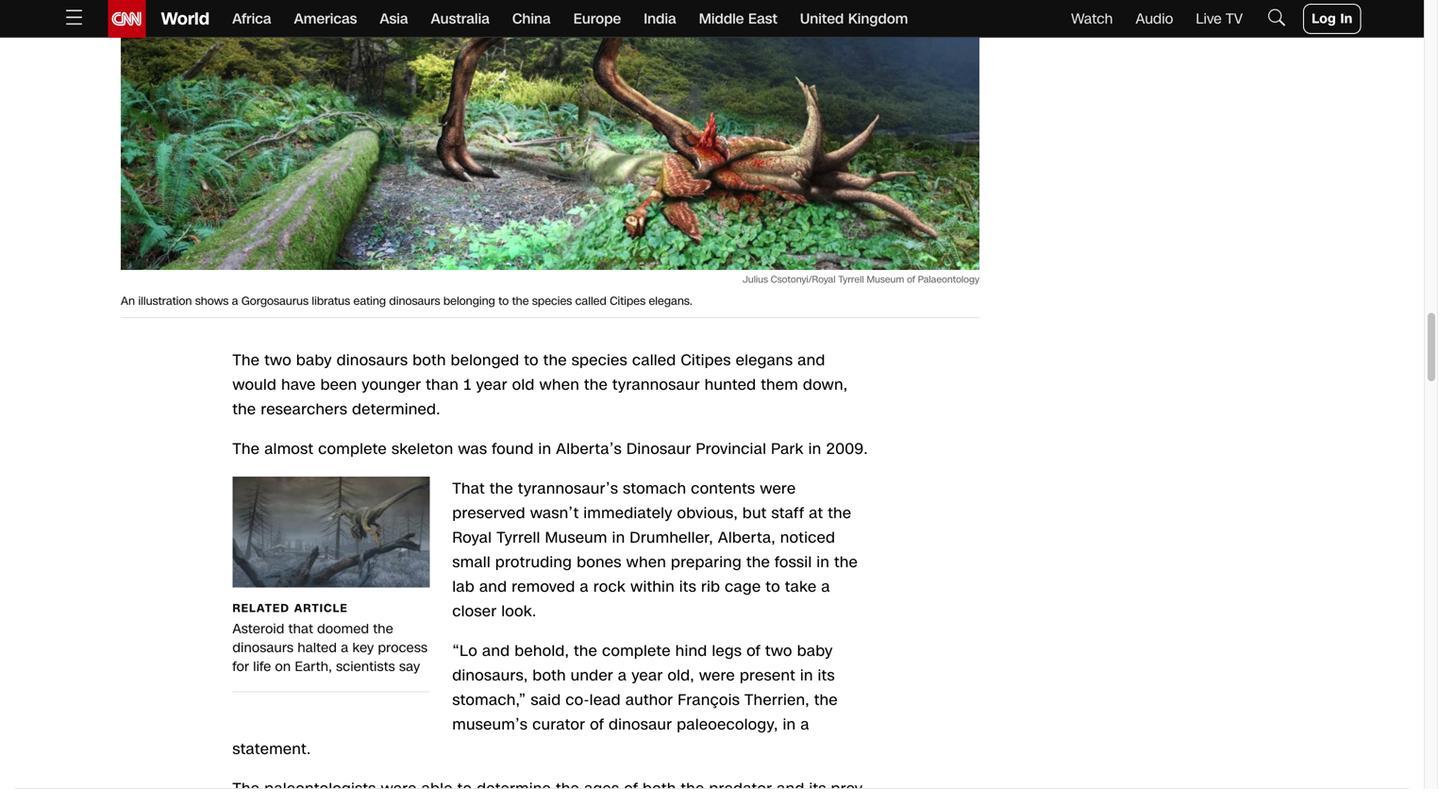 Task type: describe. For each thing, give the bounding box(es) containing it.
lead
[[590, 689, 621, 711]]

noticed
[[780, 527, 835, 548]]

process
[[378, 638, 428, 657]]

palaeontology
[[918, 273, 980, 286]]

tv
[[1226, 9, 1243, 29]]

a inside "asteroid that doomed the dinosaurs halted a key process for life on earth, scientists say"
[[341, 638, 349, 657]]

year inside "lo and behold, the complete hind legs of two baby dinosaurs, both under a year old, were present in its stomach," said co-lead author françois therrien, the museum's curator of dinosaur paleoecology, in a statement.
[[632, 665, 663, 686]]

down,
[[803, 374, 848, 395]]

in
[[1341, 9, 1353, 28]]

life
[[253, 657, 271, 676]]

the right belonged
[[543, 350, 567, 371]]

to inside that the tyrannosaur's stomach contents were preserved wasn't immediately obvious, but staff at the royal tyrrell museum in drumheller, alberta, noticed small protruding bones when preparing the fossil in the lab and removed a rock within its rib cage to take a closer look.
[[766, 576, 780, 597]]

co-
[[566, 689, 590, 711]]

csotonyi/royal
[[771, 273, 836, 286]]

audio
[[1136, 9, 1173, 29]]

world
[[161, 7, 210, 31]]

been
[[320, 374, 357, 395]]

united kingdom link
[[800, 0, 908, 38]]

citipes inside the two baby dinosaurs both belonged to the species called citipes elegans and would have been younger than 1 year old when the tyrannosaur hunted them down, the researchers determined.
[[681, 350, 731, 371]]

skeleton
[[392, 438, 453, 460]]

africa link
[[232, 0, 271, 38]]

immediately
[[584, 503, 673, 524]]

asia
[[380, 9, 408, 29]]

tyrannosaur's
[[518, 478, 618, 499]]

julius
[[743, 273, 768, 286]]

the up "preserved"
[[490, 478, 513, 499]]

"lo and behold, the complete hind legs of two baby dinosaurs, both under a year old, were present in its stomach," said co-lead author françois therrien, the museum's curator of dinosaur paleoecology, in a statement.
[[233, 640, 838, 760]]

0 vertical spatial dinosaurs
[[389, 293, 440, 309]]

key
[[353, 638, 374, 657]]

lab
[[452, 576, 475, 597]]

2 vertical spatial of
[[590, 714, 604, 735]]

provincial
[[696, 438, 767, 460]]

that
[[288, 620, 313, 638]]

africa
[[232, 9, 271, 29]]

the right at
[[828, 503, 852, 524]]

françois
[[678, 689, 740, 711]]

species inside the two baby dinosaurs both belonged to the species called citipes elegans and would have been younger than 1 year old when the tyrannosaur hunted them down, the researchers determined.
[[572, 350, 628, 371]]

1
[[463, 374, 472, 395]]

preserved
[[452, 503, 526, 524]]

and inside the two baby dinosaurs both belonged to the species called citipes elegans and would have been younger than 1 year old when the tyrannosaur hunted them down, the researchers determined.
[[798, 350, 825, 371]]

an illustration shows a gorgosaurus libratus eating dinosaurs belonging to the species called citipes elegans.
[[121, 293, 693, 309]]

belonging
[[443, 293, 495, 309]]

drumheller,
[[630, 527, 713, 548]]

for
[[233, 657, 249, 676]]

paleoecology,
[[677, 714, 778, 735]]

the left "tyrannosaur"
[[584, 374, 608, 395]]

dinosaurs inside the two baby dinosaurs both belonged to the species called citipes elegans and would have been younger than 1 year old when the tyrannosaur hunted them down, the researchers determined.
[[337, 350, 408, 371]]

a up the lead in the bottom left of the page
[[618, 665, 627, 686]]

have
[[281, 374, 316, 395]]

removed
[[512, 576, 575, 597]]

in down therrien,
[[783, 714, 796, 735]]

the inside "asteroid that doomed the dinosaurs halted a key process for life on earth, scientists say"
[[373, 620, 393, 638]]

asteroid that doomed the dinosaurs halted a key process for life on earth, scientists say link
[[233, 477, 430, 676]]

when inside the two baby dinosaurs both belonged to the species called citipes elegans and would have been younger than 1 year old when the tyrannosaur hunted them down, the researchers determined.
[[539, 374, 580, 395]]

watch
[[1071, 9, 1113, 29]]

museum inside that the tyrannosaur's stomach contents were preserved wasn't immediately obvious, but staff at the royal tyrrell museum in drumheller, alberta, noticed small protruding bones when preparing the fossil in the lab and removed a rock within its rib cage to take a closer look.
[[545, 527, 608, 548]]

the down would at left
[[233, 399, 256, 420]]

tyrrell inside that the tyrannosaur's stomach contents were preserved wasn't immediately obvious, but staff at the royal tyrrell museum in drumheller, alberta, noticed small protruding bones when preparing the fossil in the lab and removed a rock within its rib cage to take a closer look.
[[497, 527, 541, 548]]

protruding
[[495, 552, 572, 573]]

0 vertical spatial species
[[532, 293, 572, 309]]

log
[[1312, 9, 1336, 28]]

in up therrien,
[[800, 665, 813, 686]]

1 horizontal spatial of
[[747, 640, 761, 662]]

fossil
[[775, 552, 812, 573]]

asteroid
[[233, 620, 285, 638]]

would
[[233, 374, 277, 395]]

found
[[492, 438, 534, 460]]

both inside the two baby dinosaurs both belonged to the species called citipes elegans and would have been younger than 1 year old when the tyrannosaur hunted them down, the researchers determined.
[[413, 350, 446, 371]]

to inside the two baby dinosaurs both belonged to the species called citipes elegans and would have been younger than 1 year old when the tyrannosaur hunted them down, the researchers determined.
[[524, 350, 539, 371]]

middle east link
[[699, 0, 778, 38]]

younger
[[362, 374, 421, 395]]

therrien,
[[745, 689, 810, 711]]

small
[[452, 552, 491, 573]]

statement.
[[233, 738, 311, 760]]

on
[[275, 657, 291, 676]]

in down noticed on the right bottom
[[817, 552, 830, 573]]

europe link
[[574, 0, 621, 38]]

were inside that the tyrannosaur's stomach contents were preserved wasn't immediately obvious, but staff at the royal tyrrell museum in drumheller, alberta, noticed small protruding bones when preparing the fossil in the lab and removed a rock within its rib cage to take a closer look.
[[760, 478, 796, 499]]

alberta,
[[718, 527, 776, 548]]

asteroid that doomed the dinosaurs halted a key process for life on earth, scientists say
[[233, 620, 428, 676]]

the for the two baby dinosaurs both belonged to the species called citipes elegans and would have been younger than 1 year old when the tyrannosaur hunted them down, the researchers determined.
[[233, 350, 260, 371]]

author
[[626, 689, 673, 711]]

eating
[[353, 293, 386, 309]]

china
[[512, 9, 551, 29]]

were inside "lo and behold, the complete hind legs of two baby dinosaurs, both under a year old, were present in its stomach," said co-lead author françois therrien, the museum's curator of dinosaur paleoecology, in a statement.
[[699, 665, 735, 686]]

that
[[452, 478, 485, 499]]

live tv link
[[1196, 9, 1243, 29]]

live tv
[[1196, 9, 1243, 29]]

rock
[[594, 576, 626, 597]]

legs
[[712, 640, 742, 662]]

united
[[800, 9, 844, 29]]

americas link
[[294, 0, 357, 38]]

but
[[743, 503, 767, 524]]

the up under
[[574, 640, 598, 662]]

in right found
[[538, 438, 552, 460]]

middle east
[[699, 9, 778, 29]]

museum's
[[452, 714, 528, 735]]

in the aftermath of the chicxulub impact weeks or months earlier, the last remaining non-avian dinosaurs struggle to eke out an existence. the heat from infalling debris initially led to a rise in temperature so great that many animals would have been killed within days. weeks later, our planet's atmosphere is choked with soot, dust and other deposits, cutting off the sun, and global temperatures have plummeted. without the sun for photosynthesis, plants die off worldwide, collapsing the food chain. here, a lone, injured and half-starved dakotaraptor surveys the remains of her territory in what will be known, 66 million years later, as hell creek. image
[[233, 477, 430, 588]]

its inside that the tyrannosaur's stomach contents were preserved wasn't immediately obvious, but staff at the royal tyrrell museum in drumheller, alberta, noticed small protruding bones when preparing the fossil in the lab and removed a rock within its rib cage to take a closer look.
[[679, 576, 697, 597]]

the almost complete skeleton was found in alberta's dinosaur provincial park in 2009.
[[233, 438, 868, 460]]

libratus
[[312, 293, 350, 309]]

hind
[[676, 640, 707, 662]]

china link
[[512, 0, 551, 38]]

hunted
[[705, 374, 756, 395]]

tyrannosaur
[[613, 374, 700, 395]]

royal
[[452, 527, 492, 548]]

baby inside the two baby dinosaurs both belonged to the species called citipes elegans and would have been younger than 1 year old when the tyrannosaur hunted them down, the researchers determined.
[[296, 350, 332, 371]]



Task type: vqa. For each thing, say whether or not it's contained in the screenshot.
'when' to the top
yes



Task type: locate. For each thing, give the bounding box(es) containing it.
india
[[644, 9, 676, 29]]

determined.
[[352, 399, 441, 420]]

0 vertical spatial called
[[575, 293, 607, 309]]

0 vertical spatial two
[[264, 350, 292, 371]]

them
[[761, 374, 799, 395]]

"lo
[[452, 640, 478, 662]]

0 horizontal spatial complete
[[318, 438, 387, 460]]

park
[[771, 438, 804, 460]]

2 horizontal spatial to
[[766, 576, 780, 597]]

australia
[[431, 9, 490, 29]]

an
[[121, 293, 135, 309]]

1 vertical spatial species
[[572, 350, 628, 371]]

a right take
[[821, 576, 830, 597]]

in right 'park'
[[809, 438, 822, 460]]

at
[[809, 503, 823, 524]]

baby up therrien,
[[797, 640, 833, 662]]

2 vertical spatial to
[[766, 576, 780, 597]]

its
[[679, 576, 697, 597], [818, 665, 835, 686]]

that the tyrannosaur's stomach contents were preserved wasn't immediately obvious, but staff at the royal tyrrell museum in drumheller, alberta, noticed small protruding bones when preparing the fossil in the lab and removed a rock within its rib cage to take a closer look.
[[452, 478, 858, 622]]

2 horizontal spatial of
[[907, 273, 915, 286]]

0 vertical spatial the
[[233, 350, 260, 371]]

0 vertical spatial year
[[476, 374, 508, 395]]

and up dinosaurs,
[[482, 640, 510, 662]]

the
[[512, 293, 529, 309], [543, 350, 567, 371], [584, 374, 608, 395], [233, 399, 256, 420], [490, 478, 513, 499], [828, 503, 852, 524], [747, 552, 770, 573], [834, 552, 858, 573], [373, 620, 393, 638], [574, 640, 598, 662], [814, 689, 838, 711]]

1 horizontal spatial citipes
[[681, 350, 731, 371]]

0 horizontal spatial baby
[[296, 350, 332, 371]]

1 vertical spatial dinosaurs
[[337, 350, 408, 371]]

two up present
[[765, 640, 793, 662]]

closer
[[452, 601, 497, 622]]

the
[[233, 350, 260, 371], [233, 438, 260, 460]]

complete up author
[[602, 640, 671, 662]]

was
[[458, 438, 487, 460]]

1 horizontal spatial two
[[765, 640, 793, 662]]

1 vertical spatial citipes
[[681, 350, 731, 371]]

middle
[[699, 9, 744, 29]]

both up than
[[413, 350, 446, 371]]

staff
[[772, 503, 804, 524]]

old,
[[668, 665, 695, 686]]

of down the lead in the bottom left of the page
[[590, 714, 604, 735]]

0 horizontal spatial were
[[699, 665, 735, 686]]

1 vertical spatial the
[[233, 438, 260, 460]]

and
[[798, 350, 825, 371], [479, 576, 507, 597], [482, 640, 510, 662]]

year
[[476, 374, 508, 395], [632, 665, 663, 686]]

two up have
[[264, 350, 292, 371]]

wasn't
[[530, 503, 579, 524]]

1 vertical spatial and
[[479, 576, 507, 597]]

a down therrien,
[[801, 714, 810, 735]]

a left key
[[341, 638, 349, 657]]

old
[[512, 374, 535, 395]]

the up would at left
[[233, 350, 260, 371]]

baby inside "lo and behold, the complete hind legs of two baby dinosaurs, both under a year old, were present in its stomach," said co-lead author françois therrien, the museum's curator of dinosaur paleoecology, in a statement.
[[797, 640, 833, 662]]

within
[[631, 576, 675, 597]]

both inside "lo and behold, the complete hind legs of two baby dinosaurs, both under a year old, were present in its stomach," said co-lead author françois therrien, the museum's curator of dinosaur paleoecology, in a statement.
[[533, 665, 566, 686]]

asia link
[[380, 0, 408, 38]]

0 vertical spatial of
[[907, 273, 915, 286]]

earth,
[[295, 657, 332, 676]]

to left take
[[766, 576, 780, 597]]

year right 1
[[476, 374, 508, 395]]

scientists
[[336, 657, 395, 676]]

0 horizontal spatial when
[[539, 374, 580, 395]]

1 horizontal spatial called
[[632, 350, 676, 371]]

the up process on the left bottom
[[373, 620, 393, 638]]

1 vertical spatial tyrrell
[[497, 527, 541, 548]]

2 vertical spatial and
[[482, 640, 510, 662]]

of
[[907, 273, 915, 286], [747, 640, 761, 662], [590, 714, 604, 735]]

when
[[539, 374, 580, 395], [626, 552, 666, 573]]

1 horizontal spatial tyrrell
[[838, 273, 864, 286]]

the for the almost complete skeleton was found in alberta's dinosaur provincial park in 2009.
[[233, 438, 260, 460]]

1 horizontal spatial to
[[524, 350, 539, 371]]

julius csotonyi/royal tyrrell museum of palaeontology
[[743, 273, 980, 286]]

open menu icon image
[[63, 6, 85, 29]]

the down noticed on the right bottom
[[834, 552, 858, 573]]

0 horizontal spatial citipes
[[610, 293, 646, 309]]

1 horizontal spatial its
[[818, 665, 835, 686]]

0 horizontal spatial of
[[590, 714, 604, 735]]

illustration
[[138, 293, 192, 309]]

audio link
[[1136, 9, 1173, 29]]

1 vertical spatial to
[[524, 350, 539, 371]]

0 horizontal spatial two
[[264, 350, 292, 371]]

dinosaurs,
[[452, 665, 528, 686]]

1 horizontal spatial were
[[760, 478, 796, 499]]

the down alberta,
[[747, 552, 770, 573]]

and up down,
[[798, 350, 825, 371]]

dinosaur
[[627, 438, 691, 460]]

were up françois
[[699, 665, 735, 686]]

europe
[[574, 9, 621, 29]]

of right legs
[[747, 640, 761, 662]]

0 vertical spatial its
[[679, 576, 697, 597]]

citipes up hunted
[[681, 350, 731, 371]]

1 horizontal spatial year
[[632, 665, 663, 686]]

united kingdom
[[800, 9, 908, 29]]

dinosaurs right eating
[[389, 293, 440, 309]]

museum down wasn't
[[545, 527, 608, 548]]

called inside the two baby dinosaurs both belonged to the species called citipes elegans and would have been younger than 1 year old when the tyrannosaur hunted them down, the researchers determined.
[[632, 350, 676, 371]]

museum left palaeontology
[[867, 273, 904, 286]]

1 horizontal spatial complete
[[602, 640, 671, 662]]

stomach
[[623, 478, 687, 499]]

in down immediately
[[612, 527, 625, 548]]

0 horizontal spatial called
[[575, 293, 607, 309]]

a right shows
[[232, 293, 238, 309]]

elegans.
[[649, 293, 693, 309]]

said
[[531, 689, 561, 711]]

1 horizontal spatial museum
[[867, 273, 904, 286]]

0 vertical spatial and
[[798, 350, 825, 371]]

species up "tyrannosaur"
[[572, 350, 628, 371]]

species
[[532, 293, 572, 309], [572, 350, 628, 371]]

0 horizontal spatial museum
[[545, 527, 608, 548]]

called left elegans.
[[575, 293, 607, 309]]

0 vertical spatial complete
[[318, 438, 387, 460]]

0 vertical spatial both
[[413, 350, 446, 371]]

curator
[[533, 714, 585, 735]]

0 horizontal spatial to
[[498, 293, 509, 309]]

complete
[[318, 438, 387, 460], [602, 640, 671, 662]]

0 horizontal spatial year
[[476, 374, 508, 395]]

an illustration of gorgosaurus libratus eating citipes elegans. by julius csotonyi, © royal tyrrell museum of palaeontology. image
[[121, 0, 980, 270]]

shows
[[195, 293, 229, 309]]

the two baby dinosaurs both belonged to the species called citipes elegans and would have been younger than 1 year old when the tyrannosaur hunted them down, the researchers determined.
[[233, 350, 848, 420]]

bones
[[577, 552, 622, 573]]

year up author
[[632, 665, 663, 686]]

1 horizontal spatial when
[[626, 552, 666, 573]]

when right the old
[[539, 374, 580, 395]]

0 vertical spatial tyrrell
[[838, 273, 864, 286]]

both up said
[[533, 665, 566, 686]]

when inside that the tyrannosaur's stomach contents were preserved wasn't immediately obvious, but staff at the royal tyrrell museum in drumheller, alberta, noticed small protruding bones when preparing the fossil in the lab and removed a rock within its rib cage to take a closer look.
[[626, 552, 666, 573]]

rib
[[701, 576, 720, 597]]

contents
[[691, 478, 755, 499]]

almost
[[264, 438, 314, 460]]

a left rock
[[580, 576, 589, 597]]

1 the from the top
[[233, 350, 260, 371]]

elegans
[[736, 350, 793, 371]]

1 vertical spatial museum
[[545, 527, 608, 548]]

1 vertical spatial were
[[699, 665, 735, 686]]

its left rib
[[679, 576, 697, 597]]

0 horizontal spatial both
[[413, 350, 446, 371]]

the left almost
[[233, 438, 260, 460]]

its right present
[[818, 665, 835, 686]]

0 vertical spatial citipes
[[610, 293, 646, 309]]

a
[[232, 293, 238, 309], [580, 576, 589, 597], [821, 576, 830, 597], [341, 638, 349, 657], [618, 665, 627, 686], [801, 714, 810, 735]]

0 vertical spatial when
[[539, 374, 580, 395]]

doomed
[[317, 620, 369, 638]]

in
[[538, 438, 552, 460], [809, 438, 822, 460], [612, 527, 625, 548], [817, 552, 830, 573], [800, 665, 813, 686], [783, 714, 796, 735]]

called up "tyrannosaur"
[[632, 350, 676, 371]]

the right therrien,
[[814, 689, 838, 711]]

1 vertical spatial when
[[626, 552, 666, 573]]

baby up have
[[296, 350, 332, 371]]

and inside "lo and behold, the complete hind legs of two baby dinosaurs, both under a year old, were present in its stomach," said co-lead author françois therrien, the museum's curator of dinosaur paleoecology, in a statement.
[[482, 640, 510, 662]]

when up within
[[626, 552, 666, 573]]

and inside that the tyrannosaur's stomach contents were preserved wasn't immediately obvious, but staff at the royal tyrrell museum in drumheller, alberta, noticed small protruding bones when preparing the fossil in the lab and removed a rock within its rib cage to take a closer look.
[[479, 576, 507, 597]]

to right belonging
[[498, 293, 509, 309]]

citipes left elegans.
[[610, 293, 646, 309]]

were
[[760, 478, 796, 499], [699, 665, 735, 686]]

behold,
[[515, 640, 569, 662]]

of left palaeontology
[[907, 273, 915, 286]]

0 horizontal spatial tyrrell
[[497, 527, 541, 548]]

1 vertical spatial baby
[[797, 640, 833, 662]]

present
[[740, 665, 796, 686]]

1 vertical spatial year
[[632, 665, 663, 686]]

log in
[[1312, 9, 1353, 28]]

stomach,"
[[452, 689, 526, 711]]

australia link
[[431, 0, 490, 38]]

cage
[[725, 576, 761, 597]]

0 vertical spatial baby
[[296, 350, 332, 371]]

the right belonging
[[512, 293, 529, 309]]

alberta's
[[556, 438, 622, 460]]

take
[[785, 576, 817, 597]]

called
[[575, 293, 607, 309], [632, 350, 676, 371]]

1 vertical spatial called
[[632, 350, 676, 371]]

1 horizontal spatial both
[[533, 665, 566, 686]]

tyrrell up protruding
[[497, 527, 541, 548]]

2 the from the top
[[233, 438, 260, 460]]

its inside "lo and behold, the complete hind legs of two baby dinosaurs, both under a year old, were present in its stomach," said co-lead author françois therrien, the museum's curator of dinosaur paleoecology, in a statement.
[[818, 665, 835, 686]]

were up the staff
[[760, 478, 796, 499]]

live
[[1196, 9, 1222, 29]]

complete inside "lo and behold, the complete hind legs of two baby dinosaurs, both under a year old, were present in its stomach," said co-lead author françois therrien, the museum's curator of dinosaur paleoecology, in a statement.
[[602, 640, 671, 662]]

to up the old
[[524, 350, 539, 371]]

1 vertical spatial two
[[765, 640, 793, 662]]

look.
[[501, 601, 537, 622]]

complete down determined.
[[318, 438, 387, 460]]

two inside the two baby dinosaurs both belonged to the species called citipes elegans and would have been younger than 1 year old when the tyrannosaur hunted them down, the researchers determined.
[[264, 350, 292, 371]]

0 horizontal spatial its
[[679, 576, 697, 597]]

0 vertical spatial were
[[760, 478, 796, 499]]

species right belonging
[[532, 293, 572, 309]]

year inside the two baby dinosaurs both belonged to the species called citipes elegans and would have been younger than 1 year old when the tyrannosaur hunted them down, the researchers determined.
[[476, 374, 508, 395]]

two inside "lo and behold, the complete hind legs of two baby dinosaurs, both under a year old, were present in its stomach," said co-lead author françois therrien, the museum's curator of dinosaur paleoecology, in a statement.
[[765, 640, 793, 662]]

watch link
[[1071, 9, 1113, 29]]

the inside the two baby dinosaurs both belonged to the species called citipes elegans and would have been younger than 1 year old when the tyrannosaur hunted them down, the researchers determined.
[[233, 350, 260, 371]]

dinosaurs up younger
[[337, 350, 408, 371]]

and right lab
[[479, 576, 507, 597]]

1 vertical spatial complete
[[602, 640, 671, 662]]

2 vertical spatial dinosaurs
[[233, 638, 294, 657]]

dinosaurs up life
[[233, 638, 294, 657]]

1 horizontal spatial baby
[[797, 640, 833, 662]]

two
[[264, 350, 292, 371], [765, 640, 793, 662]]

1 vertical spatial its
[[818, 665, 835, 686]]

1 vertical spatial both
[[533, 665, 566, 686]]

0 vertical spatial museum
[[867, 273, 904, 286]]

dinosaur
[[609, 714, 672, 735]]

gorgosaurus
[[241, 293, 309, 309]]

search icon image
[[1266, 6, 1288, 29]]

log in link
[[1304, 4, 1361, 34]]

east
[[748, 9, 778, 29]]

dinosaurs inside "asteroid that doomed the dinosaurs halted a key process for life on earth, scientists say"
[[233, 638, 294, 657]]

tyrrell right csotonyi/royal
[[838, 273, 864, 286]]

0 vertical spatial to
[[498, 293, 509, 309]]

1 vertical spatial of
[[747, 640, 761, 662]]



